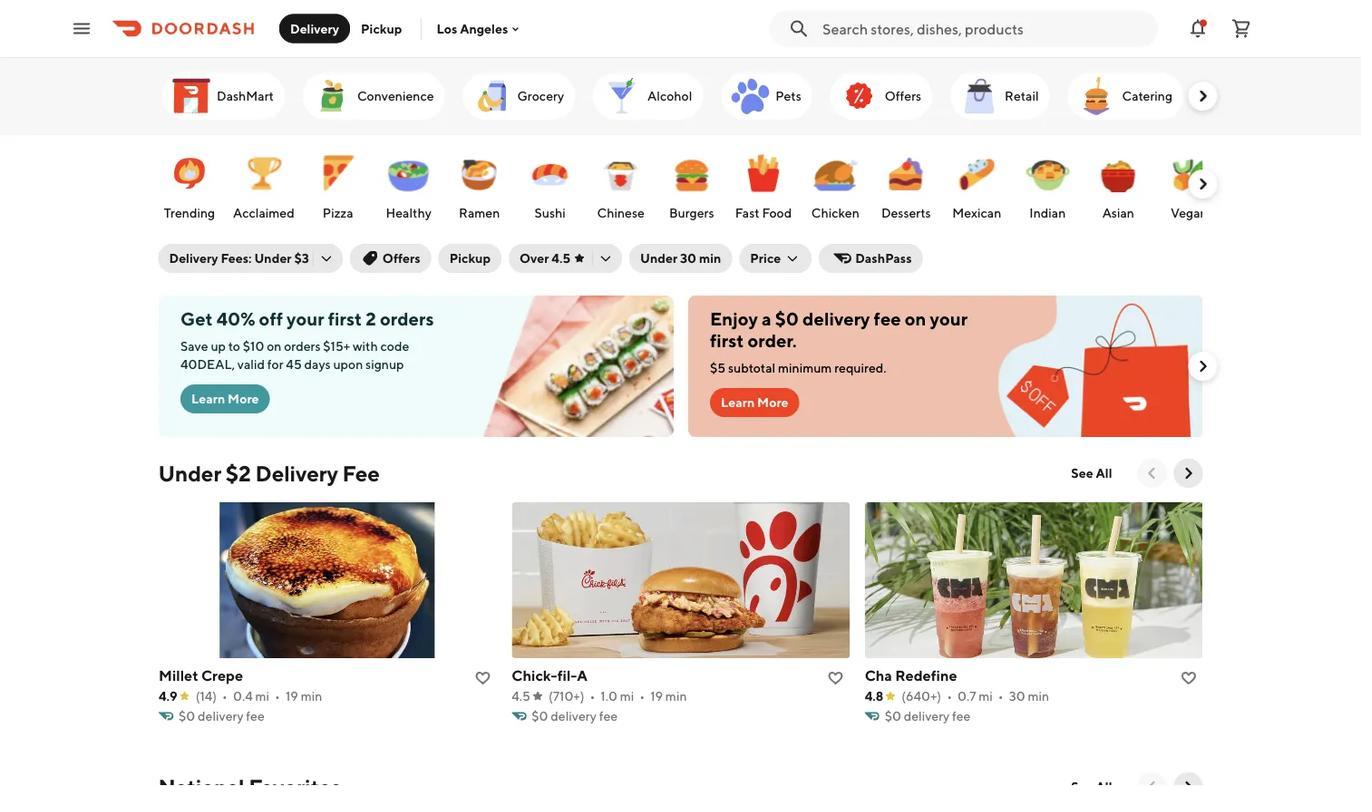 Task type: describe. For each thing, give the bounding box(es) containing it.
your inside get 40% off your first 2 orders save up to $10 on orders $15+ with code 40deal, valid for 45 days upon signup
[[286, 308, 324, 330]]

convenience link
[[302, 73, 444, 120]]

off
[[259, 308, 283, 330]]

acclaimed
[[233, 205, 294, 220]]

price
[[750, 251, 781, 266]]

19 for chick-fil-a
[[650, 689, 663, 704]]

dashpass button
[[819, 244, 923, 273]]

under $2 delivery fee
[[158, 460, 380, 486]]

$0
[[775, 308, 799, 330]]

vegan
[[1170, 205, 1207, 220]]

6 • from the left
[[998, 689, 1003, 704]]

dashmart
[[216, 88, 273, 103]]

19 for millet crepe
[[285, 689, 298, 704]]

$​0 delivery fee for crepe
[[178, 709, 264, 724]]

0 items, open order cart image
[[1231, 18, 1253, 39]]

learn more button for up
[[180, 385, 269, 414]]

1 horizontal spatial offers
[[885, 88, 921, 103]]

alcohol link
[[593, 73, 703, 120]]

dashmart image
[[169, 74, 213, 118]]

ramen
[[459, 205, 500, 220]]

convenience image
[[310, 74, 353, 118]]

1 vertical spatial orders
[[284, 339, 320, 354]]

a
[[761, 308, 771, 330]]

subtotal
[[728, 361, 775, 376]]

• 0.7 mi • 30 min
[[947, 689, 1049, 704]]

pickup for left pickup button
[[361, 21, 402, 36]]

order.
[[747, 330, 797, 351]]

chick-
[[511, 667, 557, 684]]

(640+)
[[901, 689, 941, 704]]

catering image
[[1075, 74, 1118, 118]]

fee
[[342, 460, 380, 486]]

to
[[228, 339, 240, 354]]

2 vertical spatial delivery
[[255, 460, 338, 486]]

$5
[[710, 361, 725, 376]]

(14)
[[195, 689, 216, 704]]

code
[[380, 339, 409, 354]]

your inside enjoy a $0 delivery fee on your first order. $5 subtotal minimum required.
[[930, 308, 968, 330]]

millet crepe
[[158, 667, 243, 684]]

offers image
[[837, 74, 881, 118]]

alcohol image
[[600, 74, 644, 118]]

45
[[286, 357, 301, 372]]

mexican
[[952, 205, 1001, 220]]

alcohol
[[647, 88, 692, 103]]

0 horizontal spatial pickup button
[[350, 14, 413, 43]]

cha redefine
[[865, 667, 957, 684]]

catering link
[[1068, 73, 1183, 120]]

notification bell image
[[1187, 18, 1209, 39]]

learn for save
[[191, 391, 225, 406]]

pets link
[[721, 73, 812, 120]]

all
[[1096, 466, 1112, 481]]

a
[[577, 667, 587, 684]]

1.0
[[600, 689, 617, 704]]

min for chick-fil-a
[[665, 689, 687, 704]]

• 1.0 mi • 19 min
[[590, 689, 687, 704]]

pizza
[[322, 205, 353, 220]]

acclaimed link
[[229, 142, 298, 226]]

chicken
[[811, 205, 859, 220]]

$2
[[226, 460, 251, 486]]

delivery button
[[279, 14, 350, 43]]

dashmart link
[[162, 73, 284, 120]]

4 • from the left
[[639, 689, 645, 704]]

delivery for cha redefine
[[904, 709, 949, 724]]

trending
[[164, 205, 215, 220]]

trending link
[[158, 142, 220, 226]]

fee for cha redefine
[[952, 709, 970, 724]]

dashpass
[[856, 251, 912, 266]]

0.7
[[957, 689, 976, 704]]

fees:
[[221, 251, 252, 266]]

crepe
[[201, 667, 243, 684]]

30 inside button
[[680, 251, 697, 266]]

food
[[762, 205, 792, 220]]

5 • from the left
[[947, 689, 952, 704]]

enjoy a $0 delivery fee on your first order. $5 subtotal minimum required.
[[710, 308, 968, 376]]

0.4
[[233, 689, 252, 704]]

Store search: begin typing to search for stores available on DoorDash text field
[[823, 19, 1147, 39]]

next button of carousel image
[[1180, 464, 1198, 483]]

more for up
[[227, 391, 259, 406]]

upon
[[333, 357, 363, 372]]

save
[[180, 339, 208, 354]]

0 horizontal spatial 4.5
[[511, 689, 530, 704]]

4.8
[[865, 689, 883, 704]]

$​0 for chick-
[[531, 709, 548, 724]]

mi for cha redefine
[[979, 689, 993, 704]]

delivery fees: under $3
[[169, 251, 309, 266]]

$3
[[294, 251, 309, 266]]

under 30 min button
[[630, 244, 732, 273]]

1 • from the left
[[222, 689, 227, 704]]

sushi
[[534, 205, 565, 220]]

learn more button for order.
[[710, 388, 799, 417]]

angeles
[[460, 21, 508, 36]]

$​0 delivery fee for redefine
[[884, 709, 970, 724]]

2
[[365, 308, 376, 330]]

get 40% off your first 2 orders save up to $10 on orders $15+ with code 40deal, valid for 45 days upon signup
[[180, 308, 434, 372]]

retail
[[1005, 88, 1039, 103]]



Task type: vqa. For each thing, say whether or not it's contained in the screenshot.


Task type: locate. For each thing, give the bounding box(es) containing it.
learn more for up
[[191, 391, 259, 406]]

0 horizontal spatial $​0 delivery fee
[[178, 709, 264, 724]]

delivery up convenience image
[[290, 21, 339, 36]]

convenience
[[357, 88, 434, 103]]

on inside get 40% off your first 2 orders save up to $10 on orders $15+ with code 40deal, valid for 45 days upon signup
[[266, 339, 281, 354]]

2 $​0 from the left
[[531, 709, 548, 724]]

0 horizontal spatial learn
[[191, 391, 225, 406]]

fee down 0.4
[[246, 709, 264, 724]]

fil-
[[557, 667, 577, 684]]

more
[[227, 391, 259, 406], [757, 395, 788, 410]]

0 horizontal spatial more
[[227, 391, 259, 406]]

$​0 down millet
[[178, 709, 195, 724]]

0 vertical spatial first
[[328, 308, 362, 330]]

0 vertical spatial 4.5
[[552, 251, 571, 266]]

learn more button
[[180, 385, 269, 414], [710, 388, 799, 417]]

more down subtotal
[[757, 395, 788, 410]]

mi right 1.0 on the left bottom of the page
[[620, 689, 634, 704]]

1 horizontal spatial orders
[[380, 308, 434, 330]]

fee for millet crepe
[[246, 709, 264, 724]]

min right 1.0 on the left bottom of the page
[[665, 689, 687, 704]]

1 horizontal spatial first
[[710, 330, 744, 351]]

$​0 for cha
[[884, 709, 901, 724]]

first
[[328, 308, 362, 330], [710, 330, 744, 351]]

pickup button down ramen
[[439, 244, 502, 273]]

pickup for rightmost pickup button
[[450, 251, 491, 266]]

19 right 1.0 on the left bottom of the page
[[650, 689, 663, 704]]

min inside button
[[699, 251, 721, 266]]

0 horizontal spatial orders
[[284, 339, 320, 354]]

1 vertical spatial pickup button
[[439, 244, 502, 273]]

more down valid
[[227, 391, 259, 406]]

$15+
[[323, 339, 350, 354]]

delivery right $0
[[802, 308, 870, 330]]

fee for chick-fil-a
[[599, 709, 617, 724]]

chick-fil-a
[[511, 667, 587, 684]]

0 vertical spatial 30
[[680, 251, 697, 266]]

2 horizontal spatial $​0
[[884, 709, 901, 724]]

0 horizontal spatial 30
[[680, 251, 697, 266]]

1 $​0 delivery fee from the left
[[178, 709, 264, 724]]

1 vertical spatial 4.5
[[511, 689, 530, 704]]

0 horizontal spatial pickup
[[361, 21, 402, 36]]

under down burgers
[[640, 251, 678, 266]]

1 horizontal spatial 19
[[650, 689, 663, 704]]

orders
[[380, 308, 434, 330], [284, 339, 320, 354]]

40%
[[216, 308, 255, 330]]

• left 0.4
[[222, 689, 227, 704]]

• right 0.7
[[998, 689, 1003, 704]]

$​0 delivery fee
[[178, 709, 264, 724], [531, 709, 617, 724], [884, 709, 970, 724]]

3 $​0 from the left
[[884, 709, 901, 724]]

under
[[254, 251, 292, 266], [640, 251, 678, 266], [158, 460, 221, 486]]

1 vertical spatial delivery
[[169, 251, 218, 266]]

0 vertical spatial delivery
[[290, 21, 339, 36]]

your
[[286, 308, 324, 330], [930, 308, 968, 330]]

0 vertical spatial orders
[[380, 308, 434, 330]]

mi for chick-fil-a
[[620, 689, 634, 704]]

1 horizontal spatial your
[[930, 308, 968, 330]]

learn more button down 40deal,
[[180, 385, 269, 414]]

learn down subtotal
[[721, 395, 754, 410]]

asian
[[1102, 205, 1134, 220]]

pickup button left los in the left top of the page
[[350, 14, 413, 43]]

get
[[180, 308, 212, 330]]

pets
[[775, 88, 801, 103]]

on
[[905, 308, 926, 330], [266, 339, 281, 354]]

on inside enjoy a $0 delivery fee on your first order. $5 subtotal minimum required.
[[905, 308, 926, 330]]

0 vertical spatial pickup button
[[350, 14, 413, 43]]

desserts
[[881, 205, 931, 220]]

next button of carousel image
[[1194, 87, 1212, 105], [1194, 175, 1212, 193], [1194, 357, 1212, 376], [1180, 778, 1198, 786]]

0 vertical spatial on
[[905, 308, 926, 330]]

1 horizontal spatial under
[[254, 251, 292, 266]]

under for under 30 min
[[640, 251, 678, 266]]

learn more for order.
[[721, 395, 788, 410]]

los
[[437, 21, 457, 36]]

delivery left fees: in the left of the page
[[169, 251, 218, 266]]

3 • from the left
[[590, 689, 595, 704]]

2 mi from the left
[[620, 689, 634, 704]]

offers button
[[350, 244, 431, 273]]

1 horizontal spatial learn more button
[[710, 388, 799, 417]]

redefine
[[895, 667, 957, 684]]

first inside get 40% off your first 2 orders save up to $10 on orders $15+ with code 40deal, valid for 45 days upon signup
[[328, 308, 362, 330]]

1 19 from the left
[[285, 689, 298, 704]]

0 horizontal spatial offers
[[383, 251, 421, 266]]

delivery right $2
[[255, 460, 338, 486]]

1 $​0 from the left
[[178, 709, 195, 724]]

2 your from the left
[[930, 308, 968, 330]]

los angeles
[[437, 21, 508, 36]]

• right 1.0 on the left bottom of the page
[[639, 689, 645, 704]]

1 your from the left
[[286, 308, 324, 330]]

delivery inside "button"
[[290, 21, 339, 36]]

0 horizontal spatial under
[[158, 460, 221, 486]]

fast
[[735, 205, 759, 220]]

• left 0.7
[[947, 689, 952, 704]]

1 vertical spatial pickup
[[450, 251, 491, 266]]

1 horizontal spatial pickup
[[450, 251, 491, 266]]

$​0 down "chick-"
[[531, 709, 548, 724]]

min right 0.4
[[300, 689, 322, 704]]

first down enjoy
[[710, 330, 744, 351]]

on up for
[[266, 339, 281, 354]]

under left $3
[[254, 251, 292, 266]]

3 $​0 delivery fee from the left
[[884, 709, 970, 724]]

min down burgers
[[699, 251, 721, 266]]

grocery image
[[470, 74, 513, 118]]

• 0.4 mi • 19 min
[[222, 689, 322, 704]]

0 vertical spatial pickup
[[361, 21, 402, 36]]

orders up code
[[380, 308, 434, 330]]

catering
[[1122, 88, 1172, 103]]

up
[[210, 339, 225, 354]]

offers
[[885, 88, 921, 103], [383, 251, 421, 266]]

0 horizontal spatial first
[[328, 308, 362, 330]]

$​0 delivery fee down (640+)
[[884, 709, 970, 724]]

2 horizontal spatial mi
[[979, 689, 993, 704]]

min
[[699, 251, 721, 266], [300, 689, 322, 704], [665, 689, 687, 704], [1028, 689, 1049, 704]]

learn down 40deal,
[[191, 391, 225, 406]]

under for under $2 delivery fee
[[158, 460, 221, 486]]

minimum
[[778, 361, 832, 376]]

pickup left los in the left top of the page
[[361, 21, 402, 36]]

19 right 0.4
[[285, 689, 298, 704]]

fee up required.
[[874, 308, 901, 330]]

1 vertical spatial first
[[710, 330, 744, 351]]

enjoy
[[710, 308, 758, 330]]

$​0 delivery fee down (14)
[[178, 709, 264, 724]]

2 horizontal spatial $​0 delivery fee
[[884, 709, 970, 724]]

30 right 0.7
[[1009, 689, 1025, 704]]

retail image
[[957, 74, 1001, 118]]

fee down 0.7
[[952, 709, 970, 724]]

over 4.5 button
[[509, 244, 622, 273]]

• right 0.4
[[274, 689, 280, 704]]

4.5
[[552, 251, 571, 266], [511, 689, 530, 704]]

mi right 0.7
[[979, 689, 993, 704]]

retail link
[[950, 73, 1049, 120]]

delivery down (640+)
[[904, 709, 949, 724]]

1 horizontal spatial mi
[[620, 689, 634, 704]]

1 horizontal spatial more
[[757, 395, 788, 410]]

delivery for millet crepe
[[197, 709, 243, 724]]

•
[[222, 689, 227, 704], [274, 689, 280, 704], [590, 689, 595, 704], [639, 689, 645, 704], [947, 689, 952, 704], [998, 689, 1003, 704]]

fast food
[[735, 205, 792, 220]]

1 horizontal spatial on
[[905, 308, 926, 330]]

for
[[267, 357, 283, 372]]

over 4.5
[[520, 251, 571, 266]]

healthy
[[386, 205, 431, 220]]

40deal,
[[180, 357, 234, 372]]

delivery
[[290, 21, 339, 36], [169, 251, 218, 266], [255, 460, 338, 486]]

los angeles button
[[437, 21, 523, 36]]

1 horizontal spatial $​0 delivery fee
[[531, 709, 617, 724]]

signup
[[365, 357, 404, 372]]

millet
[[158, 667, 198, 684]]

offers down healthy at the left top
[[383, 251, 421, 266]]

learn more down 40deal,
[[191, 391, 259, 406]]

mi for millet crepe
[[255, 689, 269, 704]]

under $2 delivery fee link
[[158, 459, 380, 488]]

price button
[[740, 244, 812, 273]]

grocery link
[[463, 73, 575, 120]]

0 horizontal spatial learn more button
[[180, 385, 269, 414]]

min right 0.7
[[1028, 689, 1049, 704]]

burgers
[[669, 205, 714, 220]]

previous button of carousel image
[[1143, 778, 1161, 786]]

$​0 delivery fee for fil-
[[531, 709, 617, 724]]

valid
[[237, 357, 264, 372]]

learn for first
[[721, 395, 754, 410]]

0 horizontal spatial your
[[286, 308, 324, 330]]

1 mi from the left
[[255, 689, 269, 704]]

cha
[[865, 667, 892, 684]]

first inside enjoy a $0 delivery fee on your first order. $5 subtotal minimum required.
[[710, 330, 744, 351]]

0 horizontal spatial $​0
[[178, 709, 195, 724]]

4.9
[[158, 689, 177, 704]]

0 horizontal spatial 19
[[285, 689, 298, 704]]

see
[[1071, 466, 1094, 481]]

with
[[352, 339, 378, 354]]

0 horizontal spatial on
[[266, 339, 281, 354]]

min for millet crepe
[[300, 689, 322, 704]]

$​0 delivery fee down (710+)
[[531, 709, 617, 724]]

0 horizontal spatial learn more
[[191, 391, 259, 406]]

days
[[304, 357, 330, 372]]

4.5 inside button
[[552, 251, 571, 266]]

2 • from the left
[[274, 689, 280, 704]]

1 horizontal spatial 4.5
[[552, 251, 571, 266]]

offers inside button
[[383, 251, 421, 266]]

1 horizontal spatial $​0
[[531, 709, 548, 724]]

2 horizontal spatial under
[[640, 251, 678, 266]]

mi right 0.4
[[255, 689, 269, 704]]

fee inside enjoy a $0 delivery fee on your first order. $5 subtotal minimum required.
[[874, 308, 901, 330]]

see all link
[[1061, 459, 1123, 488]]

• left 1.0 on the left bottom of the page
[[590, 689, 595, 704]]

delivery down (14)
[[197, 709, 243, 724]]

pets image
[[728, 74, 772, 118]]

2 19 from the left
[[650, 689, 663, 704]]

first left 2
[[328, 308, 362, 330]]

$​0 for millet
[[178, 709, 195, 724]]

learn more button down subtotal
[[710, 388, 799, 417]]

1 horizontal spatial 30
[[1009, 689, 1025, 704]]

required.
[[834, 361, 886, 376]]

1 vertical spatial 30
[[1009, 689, 1025, 704]]

4.5 down "chick-"
[[511, 689, 530, 704]]

learn more down subtotal
[[721, 395, 788, 410]]

4.5 right over
[[552, 251, 571, 266]]

1 vertical spatial on
[[266, 339, 281, 354]]

1 horizontal spatial learn more
[[721, 395, 788, 410]]

30 down burgers
[[680, 251, 697, 266]]

grocery
[[517, 88, 564, 103]]

open menu image
[[71, 18, 93, 39]]

chinese
[[597, 205, 644, 220]]

offers right "offers" icon
[[885, 88, 921, 103]]

delivery for delivery
[[290, 21, 339, 36]]

0 vertical spatial offers
[[885, 88, 921, 103]]

fee down 1.0 on the left bottom of the page
[[599, 709, 617, 724]]

under left $2
[[158, 460, 221, 486]]

delivery for chick-fil-a
[[550, 709, 596, 724]]

0 horizontal spatial mi
[[255, 689, 269, 704]]

$10
[[242, 339, 264, 354]]

1 horizontal spatial pickup button
[[439, 244, 502, 273]]

1 vertical spatial offers
[[383, 251, 421, 266]]

3 mi from the left
[[979, 689, 993, 704]]

delivery inside enjoy a $0 delivery fee on your first order. $5 subtotal minimum required.
[[802, 308, 870, 330]]

$​0 down cha
[[884, 709, 901, 724]]

under inside button
[[640, 251, 678, 266]]

orders up 45
[[284, 339, 320, 354]]

offers link
[[830, 73, 932, 120]]

delivery down (710+)
[[550, 709, 596, 724]]

see all
[[1071, 466, 1112, 481]]

$​0
[[178, 709, 195, 724], [531, 709, 548, 724], [884, 709, 901, 724]]

delivery for delivery fees: under $3
[[169, 251, 218, 266]]

(710+)
[[548, 689, 584, 704]]

under 30 min
[[640, 251, 721, 266]]

previous button of carousel image
[[1143, 464, 1161, 483]]

30
[[680, 251, 697, 266], [1009, 689, 1025, 704]]

on down dashpass
[[905, 308, 926, 330]]

1 horizontal spatial learn
[[721, 395, 754, 410]]

min for cha redefine
[[1028, 689, 1049, 704]]

pickup down ramen
[[450, 251, 491, 266]]

2 $​0 delivery fee from the left
[[531, 709, 617, 724]]

more for order.
[[757, 395, 788, 410]]



